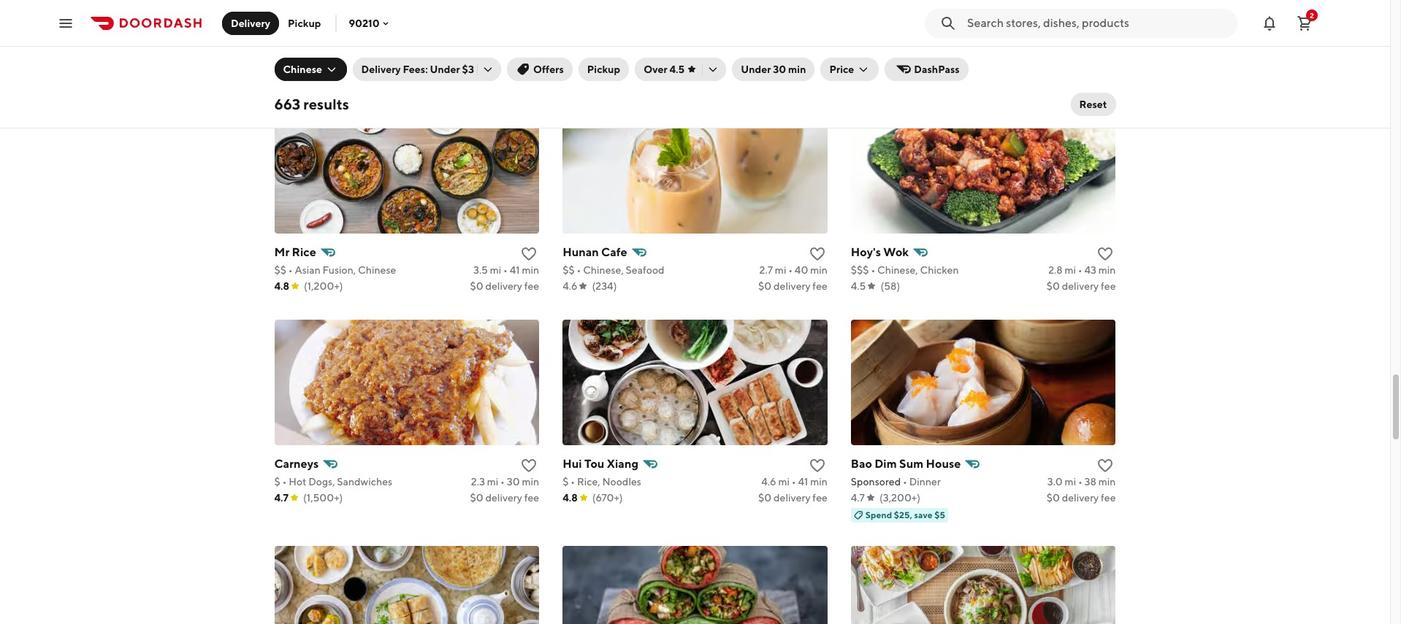 Task type: vqa. For each thing, say whether or not it's contained in the screenshot.


Task type: describe. For each thing, give the bounding box(es) containing it.
Store search: begin typing to search for stores available on DoorDash text field
[[967, 15, 1229, 31]]

$​0 delivery fee for wok
[[1047, 280, 1116, 292]]

3.0 mi • 38 min
[[1047, 476, 1116, 488]]

(840+)
[[880, 54, 912, 66]]

hui tou xiang
[[563, 457, 639, 471]]

90210 button
[[349, 17, 391, 29]]

fusion,
[[323, 264, 356, 276]]

save
[[914, 510, 933, 521]]

(5,300+)
[[592, 54, 634, 66]]

pickup,
[[583, 38, 618, 49]]

3.5
[[473, 264, 488, 276]]

$3
[[462, 64, 474, 75]]

xiang
[[607, 457, 639, 471]]

$​0 delivery fee for dim
[[1047, 492, 1116, 504]]

$$ for hunan cafe
[[563, 264, 575, 276]]

1 horizontal spatial chicken
[[871, 38, 910, 49]]

4.8 for hui tou xiang
[[563, 492, 578, 504]]

min for chicken
[[522, 38, 539, 49]]

$0 delivery fee
[[577, 71, 639, 82]]

mr
[[274, 245, 290, 259]]

$​0 delivery fee for chicken
[[470, 54, 539, 66]]

4.7 for bao dim sum house
[[851, 492, 865, 504]]

carneys
[[274, 457, 319, 471]]

spend $25, save $5
[[866, 510, 945, 521]]

delivery for chicken
[[485, 54, 522, 66]]

3 items, open order cart image
[[1296, 14, 1314, 32]]

30 inside button
[[773, 64, 786, 75]]

wraps
[[332, 38, 362, 49]]

reset button
[[1071, 93, 1116, 116]]

sponsored • dinner
[[851, 476, 941, 488]]

click to add this store to your saved list image for bao dim sum house
[[1097, 457, 1115, 475]]

over
[[644, 64, 667, 75]]

spend
[[866, 510, 892, 521]]

min for wok
[[1099, 264, 1116, 276]]

1 vertical spatial 4.5
[[851, 280, 866, 292]]

$$ for louisiana fried chicken, chinese food
[[851, 38, 863, 49]]

fee for tou
[[813, 492, 828, 504]]

$ • chicken, wraps
[[274, 38, 362, 49]]

40
[[795, 264, 808, 276]]

2
[[1310, 11, 1314, 19]]

delivery for wok
[[1062, 280, 1099, 292]]

mi for fried
[[1065, 38, 1076, 49]]

delivery down 2.3 mi • 30 min
[[485, 492, 522, 504]]

$$ • pickup, chinese
[[563, 38, 658, 49]]

click to add this store to your saved list image up 2.3 mi • 30 min
[[520, 457, 538, 475]]

$​0 delivery fee for tou
[[758, 492, 828, 504]]

asian
[[295, 264, 321, 276]]

$​0 for rice
[[470, 280, 483, 292]]

4.4
[[851, 54, 866, 66]]

1 vertical spatial pickup button
[[578, 58, 629, 81]]

fee for wok
[[1101, 280, 1116, 292]]

dim
[[875, 457, 897, 471]]

fee for dim
[[1101, 492, 1116, 504]]

wings
[[912, 38, 942, 49]]

$​0 delivery fee down 4.6 mi • 48 min
[[758, 54, 828, 66]]

2.7 mi • 40 min
[[760, 264, 828, 276]]

offers button
[[507, 58, 573, 81]]

top rated
[[277, 71, 320, 82]]

$​0 delivery fee down 2.3 mi • 30 min
[[470, 492, 539, 504]]

2.8 for hoy's wok
[[1049, 264, 1063, 276]]

open menu image
[[57, 14, 75, 32]]

over 4.5
[[644, 64, 685, 75]]

$$ left pickup,
[[563, 38, 575, 49]]

bao
[[851, 457, 872, 471]]

min for dim
[[1099, 476, 1116, 488]]

$5
[[935, 510, 945, 521]]

delivery for delivery
[[231, 17, 270, 29]]

offers
[[533, 64, 564, 75]]

rice,
[[577, 476, 600, 488]]

hot
[[289, 476, 306, 488]]

under 30 min
[[741, 64, 806, 75]]

4.8 for calif chicken cafe
[[274, 54, 289, 66]]

chinese, for cafe
[[583, 264, 624, 276]]

dashpass button
[[885, 58, 969, 81]]

(3,200+)
[[880, 492, 921, 504]]

click to add this store to your saved list image for cafe
[[809, 245, 826, 263]]

663
[[274, 96, 300, 113]]

$$$
[[851, 264, 869, 276]]

fee for chicken
[[524, 54, 539, 66]]

$​0 for dim
[[1047, 492, 1060, 504]]

results
[[303, 96, 349, 113]]

noodles
[[602, 476, 641, 488]]

sponsored
[[851, 476, 901, 488]]

bao dim sum house
[[851, 457, 961, 471]]

mi for rice
[[490, 264, 501, 276]]

hoy's
[[851, 245, 881, 259]]

2.7
[[760, 264, 773, 276]]

$ • rice, noodles
[[563, 476, 641, 488]]

$$$ • chinese, chicken
[[851, 264, 959, 276]]

35
[[1084, 38, 1097, 49]]

7.5 mi • 35 min
[[1049, 38, 1116, 49]]

house
[[926, 457, 961, 471]]

mi for cafe
[[775, 264, 786, 276]]

mr rice
[[274, 245, 316, 259]]

$​0 for cafe
[[758, 280, 772, 292]]

tou
[[584, 457, 605, 471]]

2.3
[[471, 476, 485, 488]]

delivery button
[[222, 11, 279, 35]]

delivery for delivery fees: under $3
[[361, 64, 401, 75]]

hunan cafe
[[563, 245, 627, 259]]

(670+)
[[592, 492, 623, 504]]

$​0 delivery fee for cafe
[[758, 280, 828, 292]]

90210
[[349, 17, 380, 29]]

rice
[[292, 245, 316, 259]]

0 horizontal spatial pickup button
[[279, 11, 330, 35]]



Task type: locate. For each thing, give the bounding box(es) containing it.
dogs,
[[308, 476, 335, 488]]

reset
[[1080, 99, 1107, 110]]

0 horizontal spatial cafe
[[350, 19, 376, 33]]

43
[[1085, 264, 1097, 276]]

$ for carneys
[[274, 476, 280, 488]]

fee for rice
[[524, 280, 539, 292]]

4.6
[[759, 38, 774, 49], [563, 54, 578, 66], [563, 280, 578, 292], [762, 476, 776, 488]]

chicken,
[[937, 19, 985, 33], [289, 38, 330, 49]]

pickup button down pickup,
[[578, 58, 629, 81]]

delivery
[[231, 17, 270, 29], [361, 64, 401, 75]]

0 vertical spatial 30
[[507, 38, 520, 49]]

hoy's wok
[[851, 245, 909, 259]]

min down 4.6 mi • 48 min
[[788, 64, 806, 75]]

0 horizontal spatial 2.8
[[471, 38, 485, 49]]

0 vertical spatial pickup
[[288, 17, 321, 29]]

under
[[430, 64, 460, 75], [741, 64, 771, 75]]

$​0 delivery fee down the '3.5 mi • 41 min'
[[470, 280, 539, 292]]

2 vertical spatial chicken
[[920, 264, 959, 276]]

sum
[[899, 457, 924, 471]]

$​0 delivery fee down 3.0 mi • 38 min
[[1047, 492, 1116, 504]]

2 vertical spatial 30
[[507, 476, 520, 488]]

pickup button
[[279, 11, 330, 35], [578, 58, 629, 81]]

delivery for cafe
[[774, 280, 811, 292]]

30 down 4.6 mi • 48 min
[[773, 64, 786, 75]]

fee down 2.8 mi • 30 min
[[524, 54, 539, 66]]

hui
[[563, 457, 582, 471]]

fee left the over
[[626, 71, 639, 82]]

under down 4.6 mi • 48 min
[[741, 64, 771, 75]]

1 vertical spatial chicken,
[[289, 38, 330, 49]]

$ left hot
[[274, 476, 280, 488]]

delivery fees: under $3
[[361, 64, 474, 75]]

1 horizontal spatial 4.7
[[851, 492, 865, 504]]

top
[[277, 71, 293, 82]]

4.8 for mr rice
[[274, 280, 289, 292]]

over 4.5 button
[[635, 58, 726, 81]]

notification bell image
[[1261, 14, 1279, 32]]

$​0 delivery fee down 2.8 mi • 30 min
[[470, 54, 539, 66]]

1 horizontal spatial 2.8
[[1049, 264, 1063, 276]]

chinese button
[[274, 58, 347, 81]]

$​0 delivery fee down 2.8 mi • 43 min
[[1047, 280, 1116, 292]]

click to add this store to your saved list image up 2.7 mi • 40 min
[[809, 245, 826, 263]]

chicken, up wings
[[937, 19, 985, 33]]

30
[[507, 38, 520, 49], [773, 64, 786, 75], [507, 476, 520, 488]]

1 vertical spatial 2.8
[[1049, 264, 1063, 276]]

1 horizontal spatial cafe
[[601, 245, 627, 259]]

delivery left calif
[[231, 17, 270, 29]]

1 vertical spatial click to add this store to your saved list image
[[1097, 457, 1115, 475]]

chicken, up (6,700+)
[[289, 38, 330, 49]]

delivery inside button
[[231, 17, 270, 29]]

3.5 mi • 41 min
[[473, 264, 539, 276]]

$ • hot dogs, sandwiches
[[274, 476, 392, 488]]

1 under from the left
[[430, 64, 460, 75]]

1 horizontal spatial 41
[[798, 476, 808, 488]]

4.5 down $$$
[[851, 280, 866, 292]]

0 vertical spatial 2.8
[[471, 38, 485, 49]]

4.7
[[274, 492, 289, 504], [851, 492, 865, 504]]

1 horizontal spatial chinese,
[[878, 264, 918, 276]]

rated
[[295, 71, 320, 82]]

$
[[274, 38, 280, 49], [274, 476, 280, 488], [563, 476, 569, 488]]

41 right 3.5
[[510, 264, 520, 276]]

$$ for mr rice
[[274, 264, 286, 276]]

min right 40 at the right of the page
[[810, 264, 828, 276]]

delivery down 3.0 mi • 38 min
[[1062, 492, 1099, 504]]

$​0
[[470, 54, 483, 66], [758, 54, 772, 66], [470, 280, 483, 292], [758, 280, 772, 292], [1047, 280, 1060, 292], [470, 492, 483, 504], [758, 492, 772, 504], [1047, 492, 1060, 504]]

$​0 for tou
[[758, 492, 772, 504]]

chinese, up the (234)
[[583, 264, 624, 276]]

delivery down the '3.5 mi • 41 min'
[[485, 280, 522, 292]]

$ down calif
[[274, 38, 280, 49]]

2 vertical spatial 4.8
[[563, 492, 578, 504]]

min for fried
[[1099, 38, 1116, 49]]

0 vertical spatial 4.8
[[274, 54, 289, 66]]

0 horizontal spatial under
[[430, 64, 460, 75]]

(6,700+)
[[304, 54, 345, 66]]

1 horizontal spatial chicken,
[[937, 19, 985, 33]]

fried
[[905, 19, 934, 33]]

chinese inside chinese button
[[283, 64, 322, 75]]

chinese, for wok
[[878, 264, 918, 276]]

0 vertical spatial chicken
[[303, 19, 348, 33]]

$​0 down the '2.3'
[[470, 492, 483, 504]]

under left $3
[[430, 64, 460, 75]]

1 vertical spatial 30
[[773, 64, 786, 75]]

1 horizontal spatial pickup
[[587, 64, 620, 75]]

delivery for dim
[[1062, 492, 1099, 504]]

3.0
[[1047, 476, 1063, 488]]

0 vertical spatial pickup button
[[279, 11, 330, 35]]

dashpass
[[914, 64, 960, 75]]

pickup
[[288, 17, 321, 29], [587, 64, 620, 75]]

mi for chicken
[[487, 38, 498, 49]]

$​0 down 4.6 mi • 41 min
[[758, 492, 772, 504]]

delivery down 4.6 mi • 41 min
[[774, 492, 811, 504]]

pickup up the $ • chicken, wraps
[[288, 17, 321, 29]]

1 click to add this store to your saved list image from the top
[[1097, 19, 1115, 36]]

$​0 down 3.5
[[470, 280, 483, 292]]

$​0 down 2.8 mi • 30 min
[[470, 54, 483, 66]]

click to add this store to your saved list image up 2.8 mi • 43 min
[[1097, 245, 1115, 263]]

dinner
[[909, 476, 941, 488]]

$$ down mr
[[274, 264, 286, 276]]

calif
[[274, 19, 300, 33]]

2 click to add this store to your saved list image from the top
[[1097, 457, 1115, 475]]

click to add this store to your saved list image for wok
[[1097, 245, 1115, 263]]

0 vertical spatial 4.5
[[670, 64, 685, 75]]

fee
[[524, 54, 539, 66], [813, 54, 828, 66], [626, 71, 639, 82], [524, 280, 539, 292], [813, 280, 828, 292], [1101, 280, 1116, 292], [524, 492, 539, 504], [813, 492, 828, 504], [1101, 492, 1116, 504]]

$​0 down the '3.0'
[[1047, 492, 1060, 504]]

2.8 for calif chicken cafe
[[471, 38, 485, 49]]

min up offers button
[[522, 38, 539, 49]]

louisiana
[[851, 19, 903, 33]]

48
[[796, 38, 808, 49]]

delivery down 2.8 mi • 43 min
[[1062, 280, 1099, 292]]

min inside under 30 min button
[[788, 64, 806, 75]]

1 vertical spatial delivery
[[361, 64, 401, 75]]

2.3 mi • 30 min
[[471, 476, 539, 488]]

mi for wok
[[1065, 264, 1076, 276]]

$​0 delivery fee
[[470, 54, 539, 66], [758, 54, 828, 66], [470, 280, 539, 292], [758, 280, 828, 292], [1047, 280, 1116, 292], [470, 492, 539, 504], [758, 492, 828, 504], [1047, 492, 1116, 504]]

min for tou
[[810, 476, 828, 488]]

chinese,
[[583, 264, 624, 276], [878, 264, 918, 276]]

$$ up 4.4
[[851, 38, 863, 49]]

click to add this store to your saved list image
[[1097, 19, 1115, 36], [1097, 457, 1115, 475]]

fee down 2.8 mi • 43 min
[[1101, 280, 1116, 292]]

2.8 mi • 30 min
[[471, 38, 539, 49]]

41 left sponsored
[[798, 476, 808, 488]]

click to add this store to your saved list image up 7.5 mi • 35 min
[[1097, 19, 1115, 36]]

hunan
[[563, 245, 599, 259]]

2.8 up $3
[[471, 38, 485, 49]]

cafe up wraps
[[350, 19, 376, 33]]

663 results
[[274, 96, 349, 113]]

4.8 up top
[[274, 54, 289, 66]]

price button
[[821, 58, 879, 81]]

1 horizontal spatial under
[[741, 64, 771, 75]]

4.7 down the carneys
[[274, 492, 289, 504]]

$​0 for wok
[[1047, 280, 1060, 292]]

1 vertical spatial chicken
[[871, 38, 910, 49]]

30 right the '2.3'
[[507, 476, 520, 488]]

fee for cafe
[[813, 280, 828, 292]]

fee down 2.7 mi • 40 min
[[813, 280, 828, 292]]

fee down 4.6 mi • 41 min
[[813, 492, 828, 504]]

2.8 left 43
[[1049, 264, 1063, 276]]

cafe up $$ • chinese, seafood
[[601, 245, 627, 259]]

30 up offers button
[[507, 38, 520, 49]]

mi for dim
[[1065, 476, 1076, 488]]

$$
[[563, 38, 575, 49], [851, 38, 863, 49], [274, 264, 286, 276], [563, 264, 575, 276]]

$$ • chinese, seafood
[[563, 264, 665, 276]]

mi for tou
[[778, 476, 790, 488]]

min left sponsored
[[810, 476, 828, 488]]

4.7 for carneys
[[274, 492, 289, 504]]

min for cafe
[[810, 264, 828, 276]]

1 vertical spatial 4.8
[[274, 280, 289, 292]]

1 horizontal spatial pickup button
[[578, 58, 629, 81]]

1 chinese, from the left
[[583, 264, 624, 276]]

2 under from the left
[[741, 64, 771, 75]]

click to add this store to your saved list image for rice
[[520, 245, 538, 263]]

1 vertical spatial pickup
[[587, 64, 620, 75]]

$ for hui tou xiang
[[563, 476, 569, 488]]

(234)
[[592, 280, 617, 292]]

$​0 delivery fee for rice
[[470, 280, 539, 292]]

0 vertical spatial chicken,
[[937, 19, 985, 33]]

min right 38
[[1099, 476, 1116, 488]]

delivery for rice
[[485, 280, 522, 292]]

2.8 mi • 43 min
[[1049, 264, 1116, 276]]

min right 35
[[1099, 38, 1116, 49]]

$​0 for chicken
[[470, 54, 483, 66]]

fee left price
[[813, 54, 828, 66]]

0 horizontal spatial 41
[[510, 264, 520, 276]]

30 for carneys
[[507, 476, 520, 488]]

4.7 down sponsored
[[851, 492, 865, 504]]

click to add this store to your saved list image up 3.0 mi • 38 min
[[1097, 457, 1115, 475]]

4.8 down rice,
[[563, 492, 578, 504]]

delivery down (5,300+)
[[591, 71, 624, 82]]

$$ • asian fusion, chinese
[[274, 264, 396, 276]]

click to add this store to your saved list image up the '3.5 mi • 41 min'
[[520, 245, 538, 263]]

delivery down 2.8 mi • 30 min
[[485, 54, 522, 66]]

delivery left "fees:"
[[361, 64, 401, 75]]

min right the '2.3'
[[522, 476, 539, 488]]

4.8 down mr
[[274, 280, 289, 292]]

41 for hui tou xiang
[[798, 476, 808, 488]]

0 vertical spatial click to add this store to your saved list image
[[1097, 19, 1115, 36]]

click to add this store to your saved list image up 4.6 mi • 41 min
[[809, 457, 826, 475]]

click to add this store to your saved list image for tou
[[809, 457, 826, 475]]

41 for mr rice
[[510, 264, 520, 276]]

30 for calif chicken cafe
[[507, 38, 520, 49]]

$​0 down 2.8 mi • 43 min
[[1047, 280, 1060, 292]]

1 4.7 from the left
[[274, 492, 289, 504]]

sandwiches
[[337, 476, 392, 488]]

0 horizontal spatial pickup
[[288, 17, 321, 29]]

min for rice
[[522, 264, 539, 276]]

chicken
[[303, 19, 348, 33], [871, 38, 910, 49], [920, 264, 959, 276]]

0 horizontal spatial 4.5
[[670, 64, 685, 75]]

4.6 mi • 48 min
[[759, 38, 828, 49]]

2 4.7 from the left
[[851, 492, 865, 504]]

4.8
[[274, 54, 289, 66], [274, 280, 289, 292], [563, 492, 578, 504]]

price
[[830, 64, 854, 75]]

(58)
[[881, 280, 900, 292]]

2 chinese, from the left
[[878, 264, 918, 276]]

mi
[[487, 38, 498, 49], [776, 38, 787, 49], [1065, 38, 1076, 49], [490, 264, 501, 276], [775, 264, 786, 276], [1065, 264, 1076, 276], [487, 476, 498, 488], [778, 476, 790, 488], [1065, 476, 1076, 488]]

0 horizontal spatial chicken
[[303, 19, 348, 33]]

$​0 down 2.7
[[758, 280, 772, 292]]

(1,500+)
[[303, 492, 343, 504]]

delivery down 4.6 mi • 48 min
[[774, 54, 811, 66]]

0 horizontal spatial chinese,
[[583, 264, 624, 276]]

0 vertical spatial delivery
[[231, 17, 270, 29]]

click to add this store to your saved list image for louisiana fried chicken, chinese food
[[1097, 19, 1115, 36]]

delivery down 2.7 mi • 40 min
[[774, 280, 811, 292]]

fees:
[[403, 64, 428, 75]]

delivery
[[485, 54, 522, 66], [774, 54, 811, 66], [591, 71, 624, 82], [485, 280, 522, 292], [774, 280, 811, 292], [1062, 280, 1099, 292], [485, 492, 522, 504], [774, 492, 811, 504], [1062, 492, 1099, 504]]

fee down the '3.5 mi • 41 min'
[[524, 280, 539, 292]]

1 horizontal spatial delivery
[[361, 64, 401, 75]]

$$ • chicken wings
[[851, 38, 942, 49]]

wok
[[884, 245, 909, 259]]

min right 43
[[1099, 264, 1116, 276]]

pickup down pickup,
[[587, 64, 620, 75]]

1 horizontal spatial 4.5
[[851, 280, 866, 292]]

$​0 delivery fee down 4.6 mi • 41 min
[[758, 492, 828, 504]]

fee down 3.0 mi • 38 min
[[1101, 492, 1116, 504]]

louisiana fried chicken, chinese food
[[851, 19, 1062, 33]]

4.5 right the over
[[670, 64, 685, 75]]

$$ down hunan
[[563, 264, 575, 276]]

food
[[1034, 19, 1062, 33]]

2 horizontal spatial chicken
[[920, 264, 959, 276]]

delivery for tou
[[774, 492, 811, 504]]

2 button
[[1290, 8, 1319, 38]]

(1,200+)
[[304, 280, 343, 292]]

1 vertical spatial 41
[[798, 476, 808, 488]]

$​0 delivery fee down 2.7 mi • 40 min
[[758, 280, 828, 292]]

min right 48
[[810, 38, 828, 49]]

chicken, for •
[[289, 38, 330, 49]]

0 horizontal spatial delivery
[[231, 17, 270, 29]]

0 vertical spatial cafe
[[350, 19, 376, 33]]

$ for calif chicken cafe
[[274, 38, 280, 49]]

min right 3.5
[[522, 264, 539, 276]]

under 30 min button
[[732, 58, 815, 81]]

pickup button up the $ • chicken, wraps
[[279, 11, 330, 35]]

4.5 inside over 4.5 button
[[670, 64, 685, 75]]

click to add this store to your saved list image
[[520, 245, 538, 263], [809, 245, 826, 263], [1097, 245, 1115, 263], [520, 457, 538, 475], [809, 457, 826, 475]]

under inside button
[[741, 64, 771, 75]]

cafe
[[350, 19, 376, 33], [601, 245, 627, 259]]

•
[[282, 38, 287, 49], [501, 38, 505, 49], [577, 38, 581, 49], [789, 38, 794, 49], [865, 38, 869, 49], [1078, 38, 1082, 49], [288, 264, 293, 276], [503, 264, 508, 276], [577, 264, 581, 276], [788, 264, 793, 276], [871, 264, 875, 276], [1078, 264, 1083, 276], [282, 476, 287, 488], [501, 476, 505, 488], [571, 476, 575, 488], [792, 476, 796, 488], [903, 476, 907, 488], [1078, 476, 1083, 488]]

$ down hui on the bottom of the page
[[563, 476, 569, 488]]

0 vertical spatial 41
[[510, 264, 520, 276]]

0 horizontal spatial chicken,
[[289, 38, 330, 49]]

1 vertical spatial cafe
[[601, 245, 627, 259]]

$​0 down 4.6 mi • 48 min
[[758, 54, 772, 66]]

$25,
[[894, 510, 912, 521]]

0 horizontal spatial 4.7
[[274, 492, 289, 504]]

chicken, for fried
[[937, 19, 985, 33]]

41
[[510, 264, 520, 276], [798, 476, 808, 488]]

fee down 2.3 mi • 30 min
[[524, 492, 539, 504]]

chinese, up (58)
[[878, 264, 918, 276]]

38
[[1085, 476, 1097, 488]]



